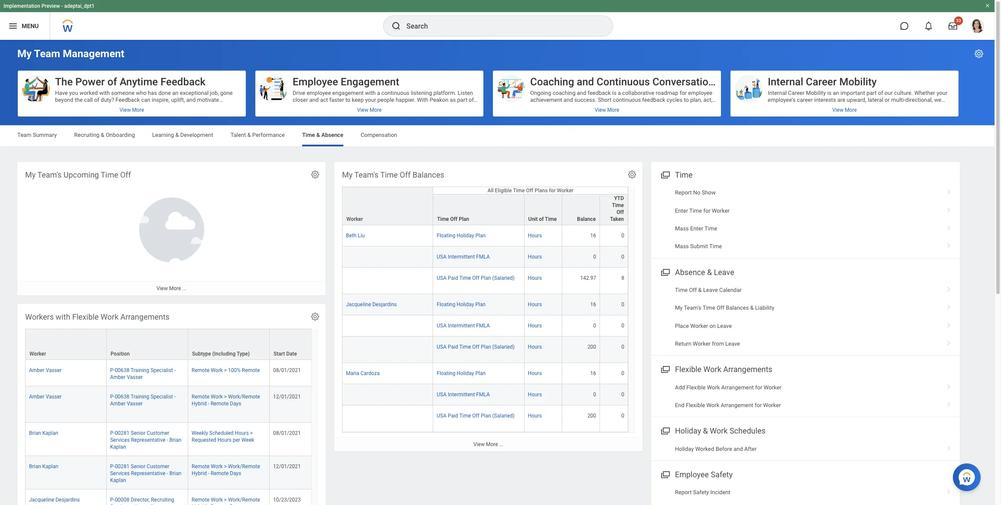 Task type: vqa. For each thing, say whether or not it's contained in the screenshot.
P-00638 Training Specialist - Amber Vasser link
yes



Task type: describe. For each thing, give the bounding box(es) containing it.
remote work > 100% remote
[[192, 368, 260, 374]]

chevron right image for report no show
[[944, 187, 955, 195]]

menu group image for absence
[[659, 266, 671, 278]]

worker up beth liu 'link'
[[347, 217, 363, 223]]

specialist for remote work > 100% remote
[[151, 368, 173, 374]]

- inside p-00008 director, recruiting services - jacquelin
[[131, 505, 133, 506]]

end
[[675, 403, 685, 409]]

jacqueline desjardins for hours
[[346, 302, 397, 308]]

3 remote work > work/remote hybrid - remote days link from the top
[[192, 496, 260, 506]]

1 vertical spatial feedback
[[116, 97, 140, 103]]

time & absence
[[302, 132, 344, 138]]

worker button for flexible
[[26, 330, 106, 360]]

0 horizontal spatial arrangements
[[120, 313, 170, 322]]

chevron right image for mass enter time
[[944, 223, 955, 231]]

hours link for first 'cell' from the bottom usa paid time off plan  (salaried) 'link'
[[528, 412, 542, 420]]

justify image
[[8, 21, 18, 31]]

paid for first 'cell' from the bottom usa paid time off plan  (salaried) 'link'
[[448, 414, 458, 420]]

2 usa from the top
[[437, 276, 447, 282]]

job,
[[210, 90, 219, 96]]

menu group image for flexible work arrangements
[[659, 364, 671, 375]]

33 button
[[944, 16, 963, 36]]

fmla for 6th 'cell' from the bottom of the my team's time off balances element's usa intermittent fmla link
[[476, 254, 490, 260]]

3 days from the top
[[230, 505, 241, 506]]

remote work > work/remote hybrid - remote days link for p-00638 training specialist - amber vasser
[[192, 393, 260, 407]]

paid for usa paid time off plan  (salaried) 'link' for 2nd 'cell' from the top
[[448, 276, 458, 282]]

33
[[957, 18, 962, 23]]

0 vertical spatial team
[[34, 48, 60, 60]]

view for my team's upcoming time off
[[157, 286, 168, 292]]

scheduled
[[209, 431, 234, 437]]

safety for report
[[694, 490, 709, 496]]

16 for jacqueline desjardins
[[591, 302, 597, 308]]

desjardins for remote work > work/remote hybrid - remote days
[[56, 498, 80, 504]]

to left do
[[81, 104, 86, 110]]

3 floating from the top
[[437, 371, 456, 377]]

have you worked with someone who has done an exceptional job, gone beyond the call of duty?  feedback can inspire, uplift, and motivate recipients to do better.  remind your team to use 'anytime' feedback to recognize others.
[[55, 90, 233, 117]]

worker up end flexible work arrangement for worker link
[[764, 385, 782, 391]]

time inside my team's time off balances & liability "link"
[[703, 305, 716, 312]]

brian kaplan for weekly scheduled hours > requested hours per week
[[29, 431, 58, 437]]

remote work > work/remote hybrid - remote days for p-00281 senior customer services representative - brian kaplan
[[192, 464, 260, 477]]

profile logan mcneil image
[[971, 19, 985, 35]]

my for my team's upcoming time off
[[25, 170, 36, 180]]

desjardins for hours
[[373, 302, 397, 308]]

tab list inside main content
[[9, 126, 986, 147]]

maria cardoza link
[[346, 369, 380, 377]]

safety for employee
[[711, 471, 733, 480]]

row containing all eligible time off plans for worker
[[342, 187, 629, 226]]

close environment banner image
[[986, 3, 991, 8]]

start date
[[274, 351, 297, 358]]

menu
[[22, 22, 39, 29]]

00008
[[115, 498, 130, 504]]

hybrid for p-00281 senior customer services representative - brian kaplan
[[192, 471, 207, 477]]

3 remote work > work/remote hybrid - remote days from the top
[[192, 498, 260, 506]]

coaching
[[531, 76, 574, 88]]

for down show on the top right of the page
[[704, 208, 711, 214]]

16 for beth liu
[[591, 233, 597, 239]]

act,
[[704, 97, 713, 103]]

your
[[133, 104, 144, 110]]

menu banner
[[0, 0, 995, 40]]

recruiting & onboarding
[[74, 132, 135, 138]]

collaborative
[[623, 90, 655, 96]]

done
[[158, 90, 171, 96]]

for inside popup button
[[549, 188, 556, 194]]

incident
[[711, 490, 731, 496]]

holiday worked before and after
[[675, 446, 757, 453]]

ytd time off taken button
[[600, 195, 628, 225]]

to down inspire,
[[159, 104, 164, 110]]

unit of time button
[[525, 195, 562, 225]]

conversations
[[653, 76, 720, 88]]

report for report no show
[[675, 190, 692, 196]]

arrangement for end flexible work arrangement for worker
[[721, 403, 754, 409]]

worker right "plans"
[[557, 188, 574, 194]]

you
[[69, 90, 78, 96]]

learning
[[152, 132, 174, 138]]

type)
[[237, 351, 250, 358]]

configure this page image
[[974, 49, 985, 59]]

6 cell from the top
[[342, 406, 433, 433]]

per
[[233, 438, 240, 444]]

workers with flexible work arrangements element
[[17, 305, 731, 506]]

chevron right image inside mass submit time link
[[944, 240, 955, 249]]

team
[[145, 104, 158, 110]]

all eligible time off plans for worker
[[488, 188, 574, 194]]

worker left from
[[693, 341, 711, 348]]

flexible up worker column header
[[72, 313, 99, 322]]

place worker on leave
[[675, 323, 732, 330]]

intermittent for 6th 'cell' from the bottom of the my team's time off balances element
[[448, 254, 475, 260]]

talent & performance
[[231, 132, 285, 138]]

position column header
[[107, 329, 188, 361]]

1 vertical spatial with
[[56, 313, 70, 322]]

remote work > 100% remote link
[[192, 366, 260, 374]]

> inside weekly scheduled hours > requested hours per week
[[250, 431, 253, 437]]

the power of anytime feedback
[[55, 76, 206, 88]]

floating holiday plan link for jacqueline desjardins
[[437, 300, 486, 308]]

jacqueline desjardins for remote work > work/remote hybrid - remote days
[[29, 498, 80, 504]]

floating for jacqueline desjardins
[[437, 302, 456, 308]]

coaching and continuous conversations
[[531, 76, 720, 88]]

liu
[[358, 233, 365, 239]]

team summary
[[17, 132, 57, 138]]

main content containing my team management
[[0, 40, 995, 506]]

inspire,
[[152, 97, 170, 103]]

1 horizontal spatial absence
[[675, 268, 706, 277]]

to down gone
[[225, 104, 230, 110]]

training for remote work > 100% remote
[[131, 368, 149, 374]]

employee
[[689, 90, 713, 96]]

ytd time off taken
[[610, 196, 624, 223]]

from
[[712, 341, 724, 348]]

chevron right image for report safety incident
[[944, 487, 955, 495]]

balances for my team's time off balances
[[413, 170, 445, 180]]

p-00638 training specialist - amber vasser for remote work > work/remote hybrid - remote days
[[110, 394, 176, 407]]

my team management
[[17, 48, 124, 60]]

after
[[745, 446, 757, 453]]

absence inside tab list
[[322, 132, 344, 138]]

week
[[242, 438, 254, 444]]

chevron right image for enter time for worker
[[944, 205, 955, 213]]

0 horizontal spatial enter
[[675, 208, 688, 214]]

to inside ongoing coaching and feedback is a collaborative roadmap for employee achievement and success.  short continuous feedback cycles to plan, act, access and modify provides acknowledgement, correction and positive outcomes.
[[684, 97, 689, 103]]

floating holiday plan for jacqueline desjardins
[[437, 302, 486, 308]]

representative for remote work > work/remote hybrid - remote days
[[131, 471, 165, 477]]

menu group image for holiday
[[659, 425, 671, 437]]

unit of time
[[529, 217, 557, 223]]

12/01/2021 for p-00638 training specialist - amber vasser
[[273, 394, 301, 401]]

& for recruiting
[[101, 132, 104, 138]]

hybrid for p-00638 training specialist - amber vasser
[[192, 401, 207, 407]]

mobility
[[840, 76, 877, 88]]

performance
[[252, 132, 285, 138]]

an
[[172, 90, 179, 96]]

adeptai_dpt1
[[64, 3, 95, 9]]

time inside "unit of time" popup button
[[545, 217, 557, 223]]

enter time for worker
[[675, 208, 730, 214]]

8
[[622, 276, 625, 282]]

notifications large image
[[925, 22, 934, 30]]

is
[[613, 90, 617, 96]]

time inside mass submit time link
[[710, 244, 722, 250]]

1 cell from the top
[[342, 247, 433, 268]]

arrangement for add flexible work arrangement for worker
[[722, 385, 754, 391]]

- inside menu banner
[[61, 3, 63, 9]]

schedules
[[730, 427, 766, 436]]

compensation
[[361, 132, 397, 138]]

my for my team management
[[17, 48, 32, 60]]

worked
[[80, 90, 98, 96]]

usa intermittent fmla link for 2nd 'cell' from the bottom of the my team's time off balances element
[[437, 391, 490, 398]]

10/23/2023
[[273, 498, 301, 504]]

recruiting inside tab list
[[74, 132, 100, 138]]

list containing report no show
[[652, 184, 960, 256]]

0 horizontal spatial feedback
[[588, 90, 611, 96]]

employee safety
[[675, 471, 733, 480]]

flexible right add
[[687, 385, 706, 391]]

customer for remote
[[147, 464, 169, 470]]

plans
[[535, 188, 548, 194]]

services inside p-00008 director, recruiting services - jacquelin
[[110, 505, 130, 506]]

leave up calendar
[[714, 268, 735, 277]]

row containing worker
[[25, 329, 731, 361]]

floating for beth liu
[[437, 233, 456, 239]]

place worker on leave link
[[652, 317, 960, 335]]

internal career mobility button
[[731, 71, 959, 117]]

work/remote for p-00638 training specialist - amber vasser
[[228, 394, 260, 401]]

usa paid time off plan  (salaried) for fourth 'cell'
[[437, 345, 515, 351]]

> for remote work > 100% remote link
[[224, 368, 227, 374]]

my team's upcoming time off element
[[17, 162, 326, 296]]

00281 for weekly
[[115, 431, 130, 437]]

achievement
[[531, 97, 563, 103]]

worker up schedules
[[764, 403, 781, 409]]

p-00638 training specialist - amber vasser link for remote work > work/remote hybrid - remote days
[[110, 393, 176, 407]]

& for time
[[317, 132, 320, 138]]

team's for my team's time off balances
[[355, 170, 379, 180]]

intermittent for 2nd 'cell' from the bottom of the my team's time off balances element
[[448, 392, 475, 398]]

submit
[[691, 244, 708, 250]]

roadmap
[[656, 90, 679, 96]]

work/remote for p-00281 senior customer services representative - brian kaplan
[[228, 464, 260, 470]]

3 floating holiday plan from the top
[[437, 371, 486, 377]]

08/01/2021 for remote work > 100% remote
[[273, 368, 301, 374]]

on
[[710, 323, 716, 330]]

taken
[[610, 217, 624, 223]]

1 usa from the top
[[437, 254, 447, 260]]

modify
[[560, 104, 578, 110]]

maria cardoza
[[346, 371, 380, 377]]

requested
[[192, 438, 216, 444]]

usa paid time off plan  (salaried) link for 2nd 'cell' from the top
[[437, 274, 515, 282]]

2 cell from the top
[[342, 268, 433, 295]]

services for hybrid
[[110, 471, 130, 477]]

2 vertical spatial feedback
[[199, 104, 224, 110]]

balance
[[577, 217, 596, 223]]

the
[[55, 76, 73, 88]]

time inside enter time for worker link
[[690, 208, 702, 214]]

1 horizontal spatial of
[[107, 76, 117, 88]]

coaching
[[553, 90, 576, 96]]

1 200 from the top
[[588, 345, 597, 351]]

5 cell from the top
[[342, 385, 433, 406]]

for up end flexible work arrangement for worker
[[756, 385, 763, 391]]

usa intermittent fmla for usa intermittent fmla link related to 4th 'cell' from the bottom
[[437, 323, 490, 329]]

recognize
[[55, 111, 79, 117]]

08/01/2021 for weekly scheduled hours > requested hours per week
[[273, 431, 301, 437]]

worker left on on the bottom of page
[[691, 323, 709, 330]]

(salaried) for first 'cell' from the bottom usa paid time off plan  (salaried) 'link'
[[493, 414, 515, 420]]

start date column header
[[270, 329, 312, 361]]

the
[[75, 97, 83, 103]]

usa paid time off plan  (salaried) link for fourth 'cell'
[[437, 343, 515, 351]]

16 for maria cardoza
[[591, 371, 597, 377]]

hours link for usa intermittent fmla link related to 4th 'cell' from the bottom
[[528, 322, 542, 329]]

who
[[136, 90, 147, 96]]

ongoing
[[531, 90, 552, 96]]

remote work > work/remote hybrid - remote days for p-00638 training specialist - amber vasser
[[192, 394, 260, 407]]

time inside ytd time off taken
[[612, 203, 624, 209]]

hours link for 6th 'cell' from the bottom of the my team's time off balances element's usa intermittent fmla link
[[528, 253, 542, 260]]

all
[[488, 188, 494, 194]]

chevron right image for place worker on leave
[[944, 320, 955, 329]]

& for holiday
[[703, 427, 708, 436]]

senior for remote work > work/remote hybrid - remote days
[[131, 464, 146, 470]]

6 usa from the top
[[437, 414, 447, 420]]

p-00281 senior customer services representative - brian kaplan for requested
[[110, 431, 181, 451]]

1 horizontal spatial feedback
[[643, 97, 666, 103]]

12/01/2021 for p-00281 senior customer services representative - brian kaplan
[[273, 464, 301, 470]]

usa intermittent fmla for usa intermittent fmla link associated with 2nd 'cell' from the bottom of the my team's time off balances element
[[437, 392, 490, 398]]

report safety incident
[[675, 490, 731, 496]]

days for p-00638 training specialist - amber vasser
[[230, 401, 241, 407]]

4 usa from the top
[[437, 345, 447, 351]]

jacqueline for hours
[[346, 302, 371, 308]]

p-00638 training specialist - amber vasser link for remote work > 100% remote
[[110, 366, 176, 381]]

time off plan button
[[433, 195, 524, 225]]

use
[[166, 104, 175, 110]]

of inside have you worked with someone who has done an exceptional job, gone beyond the call of duty?  feedback can inspire, uplift, and motivate recipients to do better.  remind your team to use 'anytime' feedback to recognize others.
[[94, 97, 99, 103]]

calendar
[[720, 287, 742, 294]]

implementation preview -   adeptai_dpt1
[[3, 3, 95, 9]]

report safety incident link
[[652, 484, 960, 502]]



Task type: locate. For each thing, give the bounding box(es) containing it.
chevron right image
[[944, 240, 955, 249], [944, 302, 955, 311], [944, 443, 955, 452]]

& up configure my team's upcoming time off icon
[[317, 132, 320, 138]]

mass for mass submit time
[[675, 244, 689, 250]]

my team's time off balances
[[342, 170, 445, 180]]

return worker from leave link
[[652, 335, 960, 353]]

2 chevron right image from the top
[[944, 302, 955, 311]]

recruiting
[[74, 132, 100, 138], [151, 498, 174, 504]]

0 horizontal spatial of
[[94, 97, 99, 103]]

chevron right image inside my team's time off balances & liability "link"
[[944, 302, 955, 311]]

2 vertical spatial menu group image
[[659, 469, 671, 481]]

employee for employee safety
[[675, 471, 709, 480]]

services for requested
[[110, 438, 130, 444]]

& up worked
[[703, 427, 708, 436]]

2 amber vasser link from the top
[[29, 393, 62, 401]]

p- for weekly scheduled hours > requested hours per week's brian kaplan link
[[110, 431, 115, 437]]

mass up mass submit time
[[675, 226, 689, 232]]

1 brian kaplan from the top
[[29, 431, 58, 437]]

before
[[716, 446, 733, 453]]

duty?
[[101, 97, 114, 103]]

... for my team's upcoming time off
[[182, 286, 187, 292]]

with inside have you worked with someone who has done an exceptional job, gone beyond the call of duty?  feedback can inspire, uplift, and motivate recipients to do better.  remind your team to use 'anytime' feedback to recognize others.
[[99, 90, 110, 96]]

feedback up the 'short'
[[588, 90, 611, 96]]

2 p-00638 training specialist - amber vasser link from the top
[[110, 393, 176, 407]]

1 vertical spatial 08/01/2021
[[273, 431, 301, 437]]

leave down absence & leave
[[704, 287, 718, 294]]

worker
[[557, 188, 574, 194], [712, 208, 730, 214], [347, 217, 363, 223], [691, 323, 709, 330], [693, 341, 711, 348], [29, 351, 46, 358], [764, 385, 782, 391], [764, 403, 781, 409]]

time
[[302, 132, 315, 138], [101, 170, 118, 180], [381, 170, 398, 180], [675, 170, 693, 180], [513, 188, 525, 194], [612, 203, 624, 209], [690, 208, 702, 214], [437, 217, 449, 223], [545, 217, 557, 223], [705, 226, 718, 232], [710, 244, 722, 250], [460, 276, 471, 282], [675, 287, 688, 294], [703, 305, 716, 312], [460, 345, 471, 351], [460, 414, 471, 420]]

worker down workers
[[29, 351, 46, 358]]

0 vertical spatial jacqueline
[[346, 302, 371, 308]]

position
[[111, 351, 130, 358]]

1 chevron right image from the top
[[944, 240, 955, 249]]

jacqueline desjardins inside workers with flexible work arrangements element
[[29, 498, 80, 504]]

hours link for 'floating holiday plan' link for jacqueline desjardins
[[528, 300, 542, 308]]

... inside my team's time off balances element
[[500, 442, 504, 448]]

3 floating holiday plan link from the top
[[437, 369, 486, 377]]

2 vertical spatial chevron right image
[[944, 443, 955, 452]]

with right workers
[[56, 313, 70, 322]]

view more ... link
[[17, 282, 326, 296], [334, 438, 643, 452]]

tab list containing team summary
[[9, 126, 986, 147]]

search image
[[391, 21, 401, 31]]

end flexible work arrangement for worker
[[675, 403, 781, 409]]

3 hybrid from the top
[[192, 505, 207, 506]]

1 vertical spatial absence
[[675, 268, 706, 277]]

amber vasser
[[29, 368, 62, 374], [29, 394, 62, 401]]

mass inside mass enter time link
[[675, 226, 689, 232]]

leave inside return worker from leave link
[[726, 341, 740, 348]]

2 vertical spatial remote work > work/remote hybrid - remote days
[[192, 498, 260, 506]]

1 vertical spatial usa paid time off plan  (salaried) link
[[437, 343, 515, 351]]

uplift,
[[171, 97, 185, 103]]

team's left upcoming
[[37, 170, 62, 180]]

1 vertical spatial more
[[486, 442, 498, 448]]

cycles
[[667, 97, 683, 103]]

2 brian kaplan from the top
[[29, 464, 58, 470]]

1 vertical spatial view
[[474, 442, 485, 448]]

usa paid time off plan  (salaried) for first 'cell' from the bottom
[[437, 414, 515, 420]]

usa paid time off plan  (salaried) link
[[437, 274, 515, 282], [437, 343, 515, 351], [437, 412, 515, 420]]

balances for my team's time off balances & liability
[[726, 305, 749, 312]]

days
[[230, 401, 241, 407], [230, 471, 241, 477], [230, 505, 241, 506]]

3 16 from the top
[[591, 371, 597, 377]]

jacqueline desjardins inside my team's time off balances element
[[346, 302, 397, 308]]

chevron right image
[[944, 187, 955, 195], [944, 205, 955, 213], [944, 223, 955, 231], [944, 284, 955, 293], [944, 320, 955, 329], [944, 338, 955, 347], [944, 382, 955, 390], [944, 400, 955, 408], [944, 487, 955, 495]]

others.
[[81, 111, 98, 117]]

amber vasser link for remote work > 100% remote
[[29, 366, 62, 374]]

0 vertical spatial balances
[[413, 170, 445, 180]]

chevron right image inside end flexible work arrangement for worker link
[[944, 400, 955, 408]]

1 vertical spatial arrangements
[[724, 365, 773, 375]]

my up place
[[675, 305, 683, 312]]

senior for weekly scheduled hours > requested hours per week
[[131, 431, 146, 437]]

eligible
[[495, 188, 512, 194]]

brian kaplan link for remote work > work/remote hybrid - remote days
[[29, 462, 58, 470]]

& up time off & leave calendar
[[708, 268, 712, 277]]

internal
[[768, 76, 804, 88]]

customer left 'weekly'
[[147, 431, 169, 437]]

my team's time off balances & liability
[[675, 305, 775, 312]]

3 hours link from the top
[[528, 274, 542, 282]]

p-00281 senior customer services representative - brian kaplan link for requested
[[110, 429, 181, 451]]

&
[[101, 132, 104, 138], [175, 132, 179, 138], [247, 132, 251, 138], [317, 132, 320, 138], [708, 268, 712, 277], [699, 287, 702, 294], [751, 305, 754, 312], [703, 427, 708, 436]]

2 horizontal spatial of
[[539, 217, 544, 223]]

1 horizontal spatial worker button
[[343, 187, 433, 225]]

1 horizontal spatial jacqueline desjardins link
[[346, 300, 397, 308]]

1 vertical spatial desjardins
[[56, 498, 80, 504]]

p-00281 senior customer services representative - brian kaplan for hybrid
[[110, 464, 181, 484]]

work/remote left 10/23/2023
[[228, 498, 260, 504]]

2 vertical spatial floating
[[437, 371, 456, 377]]

p-00638 training specialist - amber vasser link
[[110, 366, 176, 381], [110, 393, 176, 407]]

worker down show on the top right of the page
[[712, 208, 730, 214]]

2 vertical spatial intermittent
[[448, 392, 475, 398]]

0 vertical spatial p-00638 training specialist - amber vasser
[[110, 368, 176, 381]]

3 list from the top
[[652, 379, 960, 415]]

2 report from the top
[[675, 490, 692, 496]]

of right 'unit'
[[539, 217, 544, 223]]

beyond
[[55, 97, 73, 103]]

0 vertical spatial desjardins
[[373, 302, 397, 308]]

feedback
[[161, 76, 206, 88], [116, 97, 140, 103], [199, 104, 224, 110]]

0 vertical spatial absence
[[322, 132, 344, 138]]

feedback down motivate
[[199, 104, 224, 110]]

2 paid from the top
[[448, 345, 458, 351]]

1 work/remote from the top
[[228, 394, 260, 401]]

0 vertical spatial mass
[[675, 226, 689, 232]]

1 horizontal spatial with
[[99, 90, 110, 96]]

1 horizontal spatial desjardins
[[373, 302, 397, 308]]

2 menu group image from the top
[[659, 364, 671, 375]]

6 chevron right image from the top
[[944, 338, 955, 347]]

1 vertical spatial balances
[[726, 305, 749, 312]]

arrangement down add flexible work arrangement for worker
[[721, 403, 754, 409]]

1 hours link from the top
[[528, 231, 542, 239]]

2 p-00281 senior customer services representative - brian kaplan link from the top
[[110, 462, 181, 484]]

3 usa from the top
[[437, 323, 447, 329]]

2 vertical spatial floating holiday plan
[[437, 371, 486, 377]]

enter time for worker link
[[652, 202, 960, 220]]

1 horizontal spatial more
[[486, 442, 498, 448]]

1 training from the top
[[131, 368, 149, 374]]

0 vertical spatial chevron right image
[[944, 240, 955, 249]]

2 usa intermittent fmla link from the top
[[437, 322, 490, 329]]

team
[[34, 48, 60, 60], [17, 132, 31, 138]]

1 customer from the top
[[147, 431, 169, 437]]

0 vertical spatial amber vasser
[[29, 368, 62, 374]]

2 training from the top
[[131, 394, 149, 401]]

8 chevron right image from the top
[[944, 400, 955, 408]]

row containing maria cardoza
[[342, 364, 629, 385]]

2 vertical spatial usa intermittent fmla
[[437, 392, 490, 398]]

inbox large image
[[949, 22, 958, 30]]

recruiting down others.
[[74, 132, 100, 138]]

usa intermittent fmla link for 6th 'cell' from the bottom of the my team's time off balances element
[[437, 253, 490, 260]]

days for p-00281 senior customer services representative - brian kaplan
[[230, 471, 241, 477]]

enter down report no show
[[675, 208, 688, 214]]

1 amber vasser from the top
[[29, 368, 62, 374]]

customer for weekly
[[147, 431, 169, 437]]

00281
[[115, 431, 130, 437], [115, 464, 130, 470]]

2 usa paid time off plan  (salaried) from the top
[[437, 345, 515, 351]]

1 fmla from the top
[[476, 254, 490, 260]]

1 specialist from the top
[[151, 368, 173, 374]]

list
[[652, 184, 960, 256], [652, 281, 960, 353], [652, 379, 960, 415]]

1 vertical spatial worker button
[[26, 330, 106, 360]]

brian kaplan for remote work > work/remote hybrid - remote days
[[29, 464, 58, 470]]

floating holiday plan link for beth liu
[[437, 231, 486, 239]]

(salaried) for usa paid time off plan  (salaried) 'link' for 2nd 'cell' from the top
[[493, 276, 515, 282]]

1 00281 from the top
[[115, 431, 130, 437]]

leave right on on the bottom of page
[[718, 323, 732, 330]]

plan
[[459, 217, 469, 223], [476, 233, 486, 239], [481, 276, 491, 282], [476, 302, 486, 308], [481, 345, 491, 351], [476, 371, 486, 377], [481, 414, 491, 420]]

usa intermittent fmla link for 4th 'cell' from the bottom
[[437, 322, 490, 329]]

2 vertical spatial 16
[[591, 371, 597, 377]]

chevron right image inside place worker on leave link
[[944, 320, 955, 329]]

2 amber vasser from the top
[[29, 394, 62, 401]]

arrangements up add flexible work arrangement for worker
[[724, 365, 773, 375]]

3 chevron right image from the top
[[944, 223, 955, 231]]

usa paid time off plan  (salaried) for 2nd 'cell' from the top
[[437, 276, 515, 282]]

3 usa paid time off plan  (salaried) link from the top
[[437, 412, 515, 420]]

1 vertical spatial menu group image
[[659, 364, 671, 375]]

work/remote down the 100%
[[228, 394, 260, 401]]

intermittent for 4th 'cell' from the bottom
[[448, 323, 475, 329]]

mass for mass enter time
[[675, 226, 689, 232]]

team's up place
[[684, 305, 702, 312]]

for inside ongoing coaching and feedback is a collaborative roadmap for employee achievement and success.  short continuous feedback cycles to plan, act, access and modify provides acknowledgement, correction and positive outcomes.
[[680, 90, 687, 96]]

flexible work arrangements
[[675, 365, 773, 375]]

time inside the all eligible time off plans for worker popup button
[[513, 188, 525, 194]]

1 vertical spatial mass
[[675, 244, 689, 250]]

0 vertical spatial recruiting
[[74, 132, 100, 138]]

1 vertical spatial p-00281 senior customer services representative - brian kaplan link
[[110, 462, 181, 484]]

leave for on
[[718, 323, 732, 330]]

date
[[286, 351, 297, 358]]

work
[[101, 313, 119, 322], [704, 365, 722, 375], [211, 368, 223, 374], [707, 385, 720, 391], [211, 394, 223, 401], [707, 403, 720, 409], [710, 427, 728, 436], [211, 464, 223, 470], [211, 498, 223, 504]]

cell
[[342, 247, 433, 268], [342, 268, 433, 295], [342, 316, 433, 337], [342, 337, 433, 364], [342, 385, 433, 406], [342, 406, 433, 433]]

return
[[675, 341, 692, 348]]

1 intermittent from the top
[[448, 254, 475, 260]]

1 vertical spatial chevron right image
[[944, 302, 955, 311]]

time inside time off & leave calendar link
[[675, 287, 688, 294]]

employee inside button
[[293, 76, 338, 88]]

jacqueline desjardins link for hours
[[346, 300, 397, 308]]

show
[[702, 190, 716, 196]]

chevron right image for end flexible work arrangement for worker
[[944, 400, 955, 408]]

2 p-00281 senior customer services representative - brian kaplan from the top
[[110, 464, 181, 484]]

representative for weekly scheduled hours > requested hours per week
[[131, 438, 165, 444]]

1 p-00281 senior customer services representative - brian kaplan link from the top
[[110, 429, 181, 451]]

0 horizontal spatial recruiting
[[74, 132, 100, 138]]

0 vertical spatial 200
[[588, 345, 597, 351]]

1 menu group image from the top
[[659, 169, 671, 180]]

4 chevron right image from the top
[[944, 284, 955, 293]]

fmla for usa intermittent fmla link associated with 2nd 'cell' from the bottom of the my team's time off balances element
[[476, 392, 490, 398]]

more
[[169, 286, 181, 292], [486, 442, 498, 448]]

team down menu
[[34, 48, 60, 60]]

& for absence
[[708, 268, 712, 277]]

2 customer from the top
[[147, 464, 169, 470]]

provides
[[579, 104, 601, 110]]

floating holiday plan for beth liu
[[437, 233, 486, 239]]

arrangement up end flexible work arrangement for worker
[[722, 385, 754, 391]]

desjardins inside workers with flexible work arrangements element
[[56, 498, 80, 504]]

2 hours link from the top
[[528, 253, 542, 260]]

0 vertical spatial feedback
[[161, 76, 206, 88]]

of up someone
[[107, 76, 117, 88]]

1 days from the top
[[230, 401, 241, 407]]

1 horizontal spatial safety
[[711, 471, 733, 480]]

row
[[342, 187, 629, 226], [342, 194, 629, 226], [342, 226, 629, 247], [342, 247, 629, 268], [342, 268, 629, 295], [342, 295, 629, 316], [342, 316, 629, 337], [25, 329, 731, 361], [342, 337, 629, 364], [25, 361, 731, 387], [342, 364, 629, 385], [342, 385, 629, 406], [25, 387, 731, 423], [342, 406, 629, 433], [25, 423, 731, 457], [25, 457, 731, 490], [25, 490, 731, 506]]

floating holiday plan
[[437, 233, 486, 239], [437, 302, 486, 308], [437, 371, 486, 377]]

1 vertical spatial 16
[[591, 302, 597, 308]]

0 vertical spatial floating holiday plan
[[437, 233, 486, 239]]

my down the team summary
[[25, 170, 36, 180]]

1 list from the top
[[652, 184, 960, 256]]

1 p-00638 training specialist - amber vasser from the top
[[110, 368, 176, 381]]

1 vertical spatial specialist
[[151, 394, 173, 401]]

0 horizontal spatial jacqueline desjardins link
[[29, 496, 80, 504]]

view more ... inside my team's time off balances element
[[474, 442, 504, 448]]

time inside time off plan popup button
[[437, 217, 449, 223]]

remind
[[112, 104, 132, 110]]

1 vertical spatial paid
[[448, 345, 458, 351]]

0 vertical spatial p-00281 senior customer services representative - brian kaplan
[[110, 431, 181, 451]]

beth liu
[[346, 233, 365, 239]]

mass inside mass submit time link
[[675, 244, 689, 250]]

my right configure my team's upcoming time off icon
[[342, 170, 353, 180]]

beth liu link
[[346, 231, 365, 239]]

chevron right image inside mass enter time link
[[944, 223, 955, 231]]

row containing ytd time off taken
[[342, 194, 629, 226]]

hours link for usa intermittent fmla link associated with 2nd 'cell' from the bottom of the my team's time off balances element
[[528, 391, 542, 398]]

2 vertical spatial floating holiday plan link
[[437, 369, 486, 377]]

& right talent at top left
[[247, 132, 251, 138]]

someone
[[111, 90, 135, 96]]

worker column header
[[25, 329, 107, 361]]

(including
[[212, 351, 236, 358]]

4 p- from the top
[[110, 464, 115, 470]]

view more ... link for my team's time off balances
[[334, 438, 643, 452]]

& inside "link"
[[751, 305, 754, 312]]

2 days from the top
[[230, 471, 241, 477]]

0 vertical spatial employee
[[293, 76, 338, 88]]

menu group image for employee safety
[[659, 469, 671, 481]]

time inside my team's upcoming time off element
[[101, 170, 118, 180]]

p- inside p-00008 director, recruiting services - jacquelin
[[110, 498, 115, 504]]

4 cell from the top
[[342, 337, 433, 364]]

5 usa from the top
[[437, 392, 447, 398]]

configure my team's upcoming time off image
[[311, 170, 320, 180]]

row containing beth liu
[[342, 226, 629, 247]]

list for leave
[[652, 281, 960, 353]]

time off plan
[[437, 217, 469, 223]]

hours link for 'floating holiday plan' link related to beth liu
[[528, 231, 542, 239]]

mass
[[675, 226, 689, 232], [675, 244, 689, 250]]

2 floating from the top
[[437, 302, 456, 308]]

chevron right image for return worker from leave
[[944, 338, 955, 347]]

3 usa intermittent fmla from the top
[[437, 392, 490, 398]]

worker button down workers
[[26, 330, 106, 360]]

list containing time off & leave calendar
[[652, 281, 960, 353]]

jacqueline inside my team's time off balances element
[[346, 302, 371, 308]]

brian
[[29, 431, 41, 437], [170, 438, 181, 444], [29, 464, 41, 470], [170, 471, 181, 477]]

0 vertical spatial hybrid
[[192, 401, 207, 407]]

chevron right image inside holiday worked before and after link
[[944, 443, 955, 452]]

& left onboarding
[[101, 132, 104, 138]]

2 vertical spatial usa intermittent fmla link
[[437, 391, 490, 398]]

3 usa paid time off plan  (salaried) from the top
[[437, 414, 515, 420]]

and
[[577, 76, 594, 88], [577, 90, 587, 96], [186, 97, 196, 103], [564, 97, 573, 103], [550, 104, 559, 110], [677, 104, 687, 110], [734, 446, 743, 453]]

upcoming
[[64, 170, 99, 180]]

worker button for time
[[343, 187, 433, 225]]

1 vertical spatial jacqueline desjardins
[[29, 498, 80, 504]]

report left no
[[675, 190, 692, 196]]

1 vertical spatial ...
[[500, 442, 504, 448]]

more for balances
[[486, 442, 498, 448]]

view more ... for my team's upcoming time off
[[157, 286, 187, 292]]

configure my team's time off balances image
[[628, 170, 637, 180]]

chevron right image inside the report no show link
[[944, 187, 955, 195]]

1 vertical spatial amber vasser
[[29, 394, 62, 401]]

employee engagement
[[293, 76, 400, 88]]

2 12/01/2021 from the top
[[273, 464, 301, 470]]

Search Workday  search field
[[407, 16, 595, 36]]

1 horizontal spatial team
[[34, 48, 60, 60]]

0 vertical spatial 08/01/2021
[[273, 368, 301, 374]]

maria
[[346, 371, 359, 377]]

my inside "link"
[[675, 305, 683, 312]]

2 floating holiday plan from the top
[[437, 302, 486, 308]]

menu group image
[[659, 266, 671, 278], [659, 425, 671, 437]]

0
[[622, 233, 625, 239], [594, 254, 597, 260], [622, 254, 625, 260], [622, 302, 625, 308], [594, 323, 597, 329], [622, 323, 625, 329], [622, 345, 625, 351], [622, 371, 625, 377], [594, 392, 597, 398], [622, 392, 625, 398], [622, 414, 625, 420]]

fmla for usa intermittent fmla link related to 4th 'cell' from the bottom
[[476, 323, 490, 329]]

1 vertical spatial team
[[17, 132, 31, 138]]

hours link for fourth 'cell' usa paid time off plan  (salaried) 'link'
[[528, 343, 542, 351]]

safety up incident at the bottom of the page
[[711, 471, 733, 480]]

1 brian kaplan link from the top
[[29, 429, 58, 437]]

team's down compensation
[[355, 170, 379, 180]]

off inside "link"
[[717, 305, 725, 312]]

view
[[157, 286, 168, 292], [474, 442, 485, 448]]

plan inside popup button
[[459, 217, 469, 223]]

2 hybrid from the top
[[192, 471, 207, 477]]

leave right from
[[726, 341, 740, 348]]

0 vertical spatial safety
[[711, 471, 733, 480]]

& for talent
[[247, 132, 251, 138]]

team's for my team's upcoming time off
[[37, 170, 62, 180]]

worker inside column header
[[29, 351, 46, 358]]

0 vertical spatial 16
[[591, 233, 597, 239]]

2 senior from the top
[[131, 464, 146, 470]]

team's for my team's time off balances & liability
[[684, 305, 702, 312]]

> for remote work > work/remote hybrid - remote days link related to p-00281 senior customer services representative - brian kaplan
[[224, 464, 227, 470]]

1 paid from the top
[[448, 276, 458, 282]]

desjardins
[[373, 302, 397, 308], [56, 498, 80, 504]]

0 horizontal spatial desjardins
[[56, 498, 80, 504]]

2 vertical spatial (salaried)
[[493, 414, 515, 420]]

12/01/2021 up 10/23/2023
[[273, 464, 301, 470]]

jacqueline desjardins
[[346, 302, 397, 308], [29, 498, 80, 504]]

12/01/2021 down the start date
[[273, 394, 301, 401]]

exceptional
[[180, 90, 209, 96]]

plan,
[[691, 97, 703, 103]]

feedback
[[588, 90, 611, 96], [643, 97, 666, 103]]

of inside popup button
[[539, 217, 544, 223]]

> for 3rd remote work > work/remote hybrid - remote days link
[[224, 498, 227, 504]]

team inside tab list
[[17, 132, 31, 138]]

00281 for remote
[[115, 464, 130, 470]]

vasser
[[46, 368, 62, 374], [127, 375, 143, 381], [46, 394, 62, 401], [127, 401, 143, 407]]

internal career mobility
[[768, 76, 877, 88]]

1 p- from the top
[[110, 368, 115, 374]]

recruiting inside p-00008 director, recruiting services - jacquelin
[[151, 498, 174, 504]]

1 vertical spatial jacqueline
[[29, 498, 54, 504]]

1 usa paid time off plan  (salaried) from the top
[[437, 276, 515, 282]]

8 hours link from the top
[[528, 391, 542, 398]]

0 vertical spatial report
[[675, 190, 692, 196]]

worker button down my team's time off balances
[[343, 187, 433, 225]]

view more ... link for my team's upcoming time off
[[17, 282, 326, 296]]

worker button inside column header
[[26, 330, 106, 360]]

3 services from the top
[[110, 505, 130, 506]]

chevron right image inside report safety incident link
[[944, 487, 955, 495]]

leave inside place worker on leave link
[[718, 323, 732, 330]]

short
[[598, 97, 612, 103]]

0 vertical spatial usa paid time off plan  (salaried)
[[437, 276, 515, 282]]

1 vertical spatial intermittent
[[448, 323, 475, 329]]

of right "call"
[[94, 97, 99, 103]]

implementation
[[3, 3, 40, 9]]

& right learning
[[175, 132, 179, 138]]

arrangement
[[722, 385, 754, 391], [721, 403, 754, 409]]

3 cell from the top
[[342, 316, 433, 337]]

>
[[224, 368, 227, 374], [224, 394, 227, 401], [250, 431, 253, 437], [224, 464, 227, 470], [224, 498, 227, 504]]

time inside mass enter time link
[[705, 226, 718, 232]]

2 p- from the top
[[110, 394, 115, 401]]

more for off
[[169, 286, 181, 292]]

view for my team's time off balances
[[474, 442, 485, 448]]

feedback up an
[[161, 76, 206, 88]]

add flexible work arrangement for worker
[[675, 385, 782, 391]]

arrangements up position popup button
[[120, 313, 170, 322]]

feedback down someone
[[116, 97, 140, 103]]

0 horizontal spatial view more ...
[[157, 286, 187, 292]]

fmla
[[476, 254, 490, 260], [476, 323, 490, 329], [476, 392, 490, 398]]

-
[[61, 3, 63, 9], [174, 368, 176, 374], [174, 394, 176, 401], [208, 401, 210, 407], [167, 438, 168, 444], [167, 471, 168, 477], [208, 471, 210, 477], [131, 505, 133, 506], [208, 505, 210, 506]]

0 vertical spatial arrangement
[[722, 385, 754, 391]]

my team's time off balances & liability link
[[652, 299, 960, 317]]

leave for from
[[726, 341, 740, 348]]

enter up mass submit time
[[691, 226, 704, 232]]

& for learning
[[175, 132, 179, 138]]

with up duty?
[[99, 90, 110, 96]]

my down menu dropdown button
[[17, 48, 32, 60]]

configure workers with flexible work arrangements image
[[311, 312, 320, 322]]

have
[[55, 90, 68, 96]]

1 report from the top
[[675, 190, 692, 196]]

1 p-00281 senior customer services representative - brian kaplan from the top
[[110, 431, 181, 451]]

0 vertical spatial with
[[99, 90, 110, 96]]

team left summary
[[17, 132, 31, 138]]

1 vertical spatial senior
[[131, 464, 146, 470]]

leave inside time off & leave calendar link
[[704, 287, 718, 294]]

list for arrangements
[[652, 379, 960, 415]]

chevron right image for add flexible work arrangement for worker
[[944, 382, 955, 390]]

1 menu group image from the top
[[659, 266, 671, 278]]

2 16 from the top
[[591, 302, 597, 308]]

usa paid time off plan  (salaried) link for first 'cell' from the bottom
[[437, 412, 515, 420]]

list containing add flexible work arrangement for worker
[[652, 379, 960, 415]]

off
[[120, 170, 131, 180], [400, 170, 411, 180], [526, 188, 534, 194], [617, 210, 624, 216], [451, 217, 458, 223], [473, 276, 480, 282], [689, 287, 697, 294], [717, 305, 725, 312], [473, 345, 480, 351], [473, 414, 480, 420]]

anytime
[[120, 76, 158, 88]]

... inside my team's upcoming time off element
[[182, 286, 187, 292]]

view inside my team's time off balances element
[[474, 442, 485, 448]]

for up schedules
[[755, 403, 762, 409]]

1 vertical spatial usa paid time off plan  (salaried)
[[437, 345, 515, 351]]

& left liability
[[751, 305, 754, 312]]

1 chevron right image from the top
[[944, 187, 955, 195]]

no
[[694, 190, 701, 196]]

2 00281 from the top
[[115, 464, 130, 470]]

3 p- from the top
[[110, 431, 115, 437]]

p-00638 training specialist - amber vasser
[[110, 368, 176, 381], [110, 394, 176, 407]]

flexible up add
[[675, 365, 702, 375]]

1 remote work > work/remote hybrid - remote days from the top
[[192, 394, 260, 407]]

more inside my team's time off balances element
[[486, 442, 498, 448]]

chevron right image for after
[[944, 443, 955, 452]]

chevron right image inside add flexible work arrangement for worker link
[[944, 382, 955, 390]]

a
[[618, 90, 621, 96]]

for up cycles
[[680, 90, 687, 96]]

chevron right image inside time off & leave calendar link
[[944, 284, 955, 293]]

4 hours link from the top
[[528, 300, 542, 308]]

desjardins inside my team's time off balances element
[[373, 302, 397, 308]]

all eligible time off plans for worker button
[[433, 187, 628, 194]]

2 usa intermittent fmla from the top
[[437, 323, 490, 329]]

hours link
[[528, 231, 542, 239], [528, 253, 542, 260], [528, 274, 542, 282], [528, 300, 542, 308], [528, 322, 542, 329], [528, 343, 542, 351], [528, 369, 542, 377], [528, 391, 542, 398], [528, 412, 542, 420]]

recruiting right director,
[[151, 498, 174, 504]]

2 00638 from the top
[[115, 394, 130, 401]]

0 vertical spatial jacqueline desjardins link
[[346, 300, 397, 308]]

subtype (including type) column header
[[188, 329, 270, 361]]

1 floating holiday plan link from the top
[[437, 231, 486, 239]]

1 vertical spatial report
[[675, 490, 692, 496]]

view more ... inside my team's upcoming time off element
[[157, 286, 187, 292]]

menu group image
[[659, 169, 671, 180], [659, 364, 671, 375], [659, 469, 671, 481]]

2 list from the top
[[652, 281, 960, 353]]

2 menu group image from the top
[[659, 425, 671, 437]]

7 hours link from the top
[[528, 369, 542, 377]]

chevron right image inside return worker from leave link
[[944, 338, 955, 347]]

management
[[63, 48, 124, 60]]

mass submit time link
[[652, 238, 960, 256]]

9 hours link from the top
[[528, 412, 542, 420]]

work/remote down week
[[228, 464, 260, 470]]

more inside my team's upcoming time off element
[[169, 286, 181, 292]]

to left plan,
[[684, 97, 689, 103]]

safety down the employee safety
[[694, 490, 709, 496]]

2 200 from the top
[[588, 414, 597, 420]]

0 vertical spatial menu group image
[[659, 266, 671, 278]]

1 horizontal spatial enter
[[691, 226, 704, 232]]

9 chevron right image from the top
[[944, 487, 955, 495]]

08/01/2021
[[273, 368, 301, 374], [273, 431, 301, 437]]

1 16 from the top
[[591, 233, 597, 239]]

p-00008 director, recruiting services - jacquelin
[[110, 498, 174, 506]]

1 horizontal spatial recruiting
[[151, 498, 174, 504]]

feedback up the correction
[[643, 97, 666, 103]]

1 horizontal spatial view
[[474, 442, 485, 448]]

00638
[[115, 368, 130, 374], [115, 394, 130, 401]]

7 chevron right image from the top
[[944, 382, 955, 390]]

3 usa intermittent fmla link from the top
[[437, 391, 490, 398]]

chevron right image inside enter time for worker link
[[944, 205, 955, 213]]

my team's time off balances element
[[334, 162, 643, 452]]

p- for remote work > 100% remote amber vasser link
[[110, 368, 115, 374]]

time off & leave calendar link
[[652, 281, 960, 299]]

1 horizontal spatial jacqueline desjardins
[[346, 302, 397, 308]]

5 p- from the top
[[110, 498, 115, 504]]

my for my team's time off balances & liability
[[675, 305, 683, 312]]

0 vertical spatial menu group image
[[659, 169, 671, 180]]

my team's upcoming time off
[[25, 170, 131, 180]]

0 horizontal spatial team
[[17, 132, 31, 138]]

career
[[806, 76, 837, 88]]

better.
[[95, 104, 111, 110]]

preview
[[42, 3, 60, 9]]

main content
[[0, 40, 995, 506]]

3 work/remote from the top
[[228, 498, 260, 504]]

floating
[[437, 233, 456, 239], [437, 302, 456, 308], [437, 371, 456, 377]]

flexible right end
[[686, 403, 705, 409]]

(salaried) for fourth 'cell' usa paid time off plan  (salaried) 'link'
[[493, 345, 515, 351]]

usa intermittent fmla for 6th 'cell' from the bottom of the my team's time off balances element's usa intermittent fmla link
[[437, 254, 490, 260]]

2 vertical spatial list
[[652, 379, 960, 415]]

1 vertical spatial p-00638 training specialist - amber vasser
[[110, 394, 176, 407]]

jacqueline desjardins link for remote work > work/remote hybrid - remote days
[[29, 496, 80, 504]]

chevron right image for balances
[[944, 302, 955, 311]]

off inside ytd time off taken
[[617, 210, 624, 216]]

and inside have you worked with someone who has done an exceptional job, gone beyond the call of duty?  feedback can inspire, uplift, and motivate recipients to do better.  remind your team to use 'anytime' feedback to recognize others.
[[186, 97, 196, 103]]

1 horizontal spatial balances
[[726, 305, 749, 312]]

0 vertical spatial usa intermittent fmla link
[[437, 253, 490, 260]]

view inside my team's upcoming time off element
[[157, 286, 168, 292]]

0 vertical spatial floating holiday plan link
[[437, 231, 486, 239]]

3 menu group image from the top
[[659, 469, 671, 481]]

holiday & work schedules
[[675, 427, 766, 436]]

0 vertical spatial brian kaplan
[[29, 431, 58, 437]]

balances inside "link"
[[726, 305, 749, 312]]

employee for employee engagement
[[293, 76, 338, 88]]

mass left the submit
[[675, 244, 689, 250]]

motivate
[[197, 97, 219, 103]]

& down absence & leave
[[699, 287, 702, 294]]

recipients
[[55, 104, 80, 110]]

> for p-00638 training specialist - amber vasser's remote work > work/remote hybrid - remote days link
[[224, 394, 227, 401]]

1 vertical spatial brian kaplan
[[29, 464, 58, 470]]

2 specialist from the top
[[151, 394, 173, 401]]

1 vertical spatial enter
[[691, 226, 704, 232]]

chevron right image for time off & leave calendar
[[944, 284, 955, 293]]

1 vertical spatial 00281
[[115, 464, 130, 470]]

holiday
[[457, 233, 474, 239], [457, 302, 474, 308], [457, 371, 474, 377], [675, 427, 702, 436], [675, 446, 694, 453]]

1 vertical spatial floating
[[437, 302, 456, 308]]

0 vertical spatial more
[[169, 286, 181, 292]]

report down the employee safety
[[675, 490, 692, 496]]

customer up p-00008 director, recruiting services - jacquelin link
[[147, 464, 169, 470]]

jacqueline inside workers with flexible work arrangements element
[[29, 498, 54, 504]]

1 services from the top
[[110, 438, 130, 444]]

2 vertical spatial work/remote
[[228, 498, 260, 504]]

0 vertical spatial view
[[157, 286, 168, 292]]

amber vasser for remote work > work/remote hybrid - remote days
[[29, 394, 62, 401]]

specialist for remote work > work/remote hybrid - remote days
[[151, 394, 173, 401]]

1 vertical spatial menu group image
[[659, 425, 671, 437]]

3 intermittent from the top
[[448, 392, 475, 398]]

tab list
[[9, 126, 986, 147]]

for right "plans"
[[549, 188, 556, 194]]

team's inside "link"
[[684, 305, 702, 312]]

p-00638 training specialist - amber vasser for remote work > 100% remote
[[110, 368, 176, 381]]

1 vertical spatial customer
[[147, 464, 169, 470]]

1 00638 from the top
[[115, 368, 130, 374]]

mass submit time
[[675, 244, 722, 250]]

6 hours link from the top
[[528, 343, 542, 351]]

0 vertical spatial floating
[[437, 233, 456, 239]]

0 vertical spatial view more ...
[[157, 286, 187, 292]]



